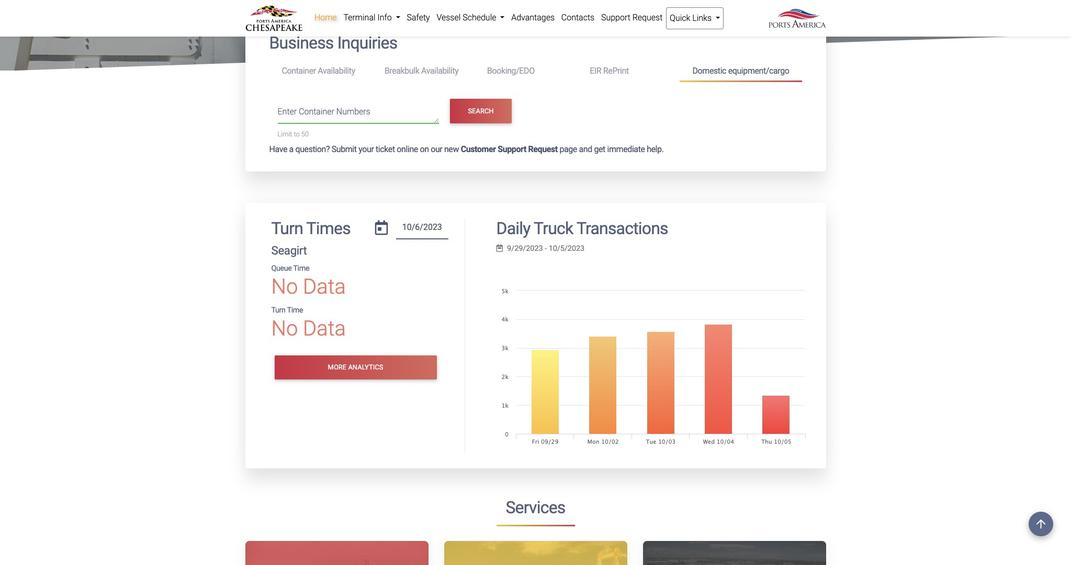 Task type: locate. For each thing, give the bounding box(es) containing it.
main content
[[237, 17, 834, 566]]

0 vertical spatial no
[[271, 275, 298, 299]]

contacts
[[562, 13, 595, 23]]

0 vertical spatial data
[[303, 275, 346, 299]]

availability down business inquiries
[[318, 66, 355, 76]]

vessel schedule
[[437, 13, 499, 23]]

1 horizontal spatial availability
[[421, 66, 459, 76]]

availability inside container availability link
[[318, 66, 355, 76]]

container
[[282, 66, 316, 76], [299, 107, 334, 117]]

9/29/2023
[[507, 244, 543, 253]]

no inside queue time no data
[[271, 275, 298, 299]]

turn for turn time no data
[[271, 306, 286, 315]]

container availability link
[[269, 62, 372, 81]]

data up turn time no data
[[303, 275, 346, 299]]

no inside turn time no data
[[271, 317, 298, 341]]

9/29/2023 - 10/5/2023
[[507, 244, 585, 253]]

eir reprint
[[590, 66, 629, 76]]

calendar day image
[[375, 221, 388, 236]]

quick links
[[670, 13, 714, 23]]

transactions
[[577, 219, 668, 239]]

1 vertical spatial no
[[271, 317, 298, 341]]

1 vertical spatial time
[[287, 306, 303, 315]]

reprint
[[603, 66, 629, 76]]

1 no from the top
[[271, 275, 298, 299]]

safety link
[[404, 7, 433, 28]]

-
[[545, 244, 547, 253]]

2 turn from the top
[[271, 306, 286, 315]]

turn up seagirt
[[271, 219, 303, 239]]

support right "customer" at the top left of page
[[498, 145, 527, 155]]

1 vertical spatial request
[[528, 145, 558, 155]]

2 no from the top
[[271, 317, 298, 341]]

time inside queue time no data
[[293, 264, 309, 273]]

time
[[293, 264, 309, 273], [287, 306, 303, 315]]

have a question? submit your ticket online on our new customer support request page and get immediate help.
[[269, 145, 664, 155]]

1 turn from the top
[[271, 219, 303, 239]]

request left quick at the top right of page
[[633, 13, 663, 23]]

page
[[560, 145, 577, 155]]

terminal info
[[344, 13, 394, 23]]

time right the queue at the top of page
[[293, 264, 309, 273]]

10/5/2023
[[549, 244, 585, 253]]

home
[[315, 13, 337, 23]]

analytics
[[348, 364, 383, 372]]

time down queue time no data
[[287, 306, 303, 315]]

data up 'more'
[[303, 317, 346, 341]]

availability right breakbulk
[[421, 66, 459, 76]]

data inside turn time no data
[[303, 317, 346, 341]]

2 data from the top
[[303, 317, 346, 341]]

0 horizontal spatial request
[[528, 145, 558, 155]]

turn inside turn time no data
[[271, 306, 286, 315]]

container up the 50
[[299, 107, 334, 117]]

help.
[[647, 145, 664, 155]]

0 horizontal spatial availability
[[318, 66, 355, 76]]

truck
[[534, 219, 573, 239]]

economic engine image
[[0, 0, 1072, 276]]

0 vertical spatial turn
[[271, 219, 303, 239]]

search
[[468, 107, 494, 115]]

limit
[[278, 130, 292, 138]]

turn
[[271, 219, 303, 239], [271, 306, 286, 315]]

data for queue time no data
[[303, 275, 346, 299]]

data for turn time no data
[[303, 317, 346, 341]]

1 data from the top
[[303, 275, 346, 299]]

support request link
[[598, 7, 666, 28]]

turn down queue time no data
[[271, 306, 286, 315]]

breakbulk availability
[[385, 66, 459, 76]]

no
[[271, 275, 298, 299], [271, 317, 298, 341]]

data
[[303, 275, 346, 299], [303, 317, 346, 341]]

booking/edo
[[487, 66, 535, 76]]

vessel schedule link
[[433, 7, 508, 28]]

queue time no data
[[271, 264, 346, 299]]

submit
[[332, 145, 357, 155]]

data inside queue time no data
[[303, 275, 346, 299]]

equipment/cargo
[[728, 66, 790, 76]]

search button
[[450, 99, 512, 123]]

turn time no data
[[271, 306, 346, 341]]

domestic
[[693, 66, 727, 76]]

advantages
[[512, 13, 555, 23]]

0 vertical spatial request
[[633, 13, 663, 23]]

support
[[601, 13, 631, 23], [498, 145, 527, 155]]

container down business
[[282, 66, 316, 76]]

contacts link
[[558, 7, 598, 28]]

advantages link
[[508, 7, 558, 28]]

domestic equipment/cargo link
[[680, 62, 802, 82]]

1 availability from the left
[[318, 66, 355, 76]]

and
[[579, 145, 593, 155]]

request
[[633, 13, 663, 23], [528, 145, 558, 155]]

get
[[594, 145, 606, 155]]

None text field
[[396, 219, 449, 240]]

eir reprint link
[[578, 62, 680, 81]]

availability
[[318, 66, 355, 76], [421, 66, 459, 76]]

time inside turn time no data
[[287, 306, 303, 315]]

our
[[431, 145, 443, 155]]

calendar week image
[[497, 245, 503, 252]]

numbers
[[337, 107, 371, 117]]

1 horizontal spatial support
[[601, 13, 631, 23]]

0 horizontal spatial support
[[498, 145, 527, 155]]

seagirt
[[271, 244, 307, 258]]

support right the contacts
[[601, 13, 631, 23]]

ticket
[[376, 145, 395, 155]]

1 vertical spatial data
[[303, 317, 346, 341]]

2 availability from the left
[[421, 66, 459, 76]]

your
[[359, 145, 374, 155]]

no for queue time no data
[[271, 275, 298, 299]]

enter container numbers
[[278, 107, 371, 117]]

1 vertical spatial turn
[[271, 306, 286, 315]]

0 vertical spatial time
[[293, 264, 309, 273]]

customer support request link
[[461, 145, 558, 155]]

request left page
[[528, 145, 558, 155]]

more analytics
[[328, 364, 383, 372]]

availability inside breakbulk availability link
[[421, 66, 459, 76]]



Task type: vqa. For each thing, say whether or not it's contained in the screenshot.
top Support
yes



Task type: describe. For each thing, give the bounding box(es) containing it.
support request
[[601, 13, 663, 23]]

more analytics link
[[275, 356, 437, 380]]

immediate
[[607, 145, 645, 155]]

to
[[294, 130, 300, 138]]

quick
[[670, 13, 691, 23]]

on
[[420, 145, 429, 155]]

terminal info link
[[340, 7, 404, 28]]

vessel
[[437, 13, 461, 23]]

booking/edo link
[[475, 62, 578, 81]]

a
[[289, 145, 294, 155]]

business inquiries
[[269, 33, 398, 53]]

0 vertical spatial support
[[601, 13, 631, 23]]

0 vertical spatial container
[[282, 66, 316, 76]]

services
[[506, 499, 566, 518]]

inquiries
[[337, 33, 398, 53]]

enter
[[278, 107, 297, 117]]

online
[[397, 145, 418, 155]]

availability for breakbulk availability
[[421, 66, 459, 76]]

business
[[269, 33, 334, 53]]

question?
[[295, 145, 330, 155]]

have
[[269, 145, 287, 155]]

1 vertical spatial container
[[299, 107, 334, 117]]

more
[[328, 364, 347, 372]]

Enter Container Numbers text field
[[278, 106, 439, 124]]

availability for container availability
[[318, 66, 355, 76]]

home link
[[311, 7, 340, 28]]

1 vertical spatial support
[[498, 145, 527, 155]]

no for turn time no data
[[271, 317, 298, 341]]

quick links link
[[666, 7, 724, 29]]

new
[[444, 145, 459, 155]]

turn for turn times
[[271, 219, 303, 239]]

time for turn time no data
[[287, 306, 303, 315]]

daily truck transactions
[[497, 219, 668, 239]]

daily
[[497, 219, 531, 239]]

main content containing no data
[[237, 17, 834, 566]]

safety
[[407, 13, 430, 23]]

customer
[[461, 145, 496, 155]]

links
[[693, 13, 712, 23]]

breakbulk availability link
[[372, 62, 475, 81]]

turn times
[[271, 219, 351, 239]]

limit to 50
[[278, 130, 309, 138]]

time for queue time no data
[[293, 264, 309, 273]]

info
[[378, 13, 392, 23]]

terminal
[[344, 13, 376, 23]]

queue
[[271, 264, 292, 273]]

50
[[301, 130, 309, 138]]

container availability
[[282, 66, 355, 76]]

1 horizontal spatial request
[[633, 13, 663, 23]]

times
[[307, 219, 351, 239]]

breakbulk
[[385, 66, 420, 76]]

go to top image
[[1029, 512, 1054, 537]]

domestic equipment/cargo
[[693, 66, 790, 76]]

eir
[[590, 66, 602, 76]]

schedule
[[463, 13, 497, 23]]



